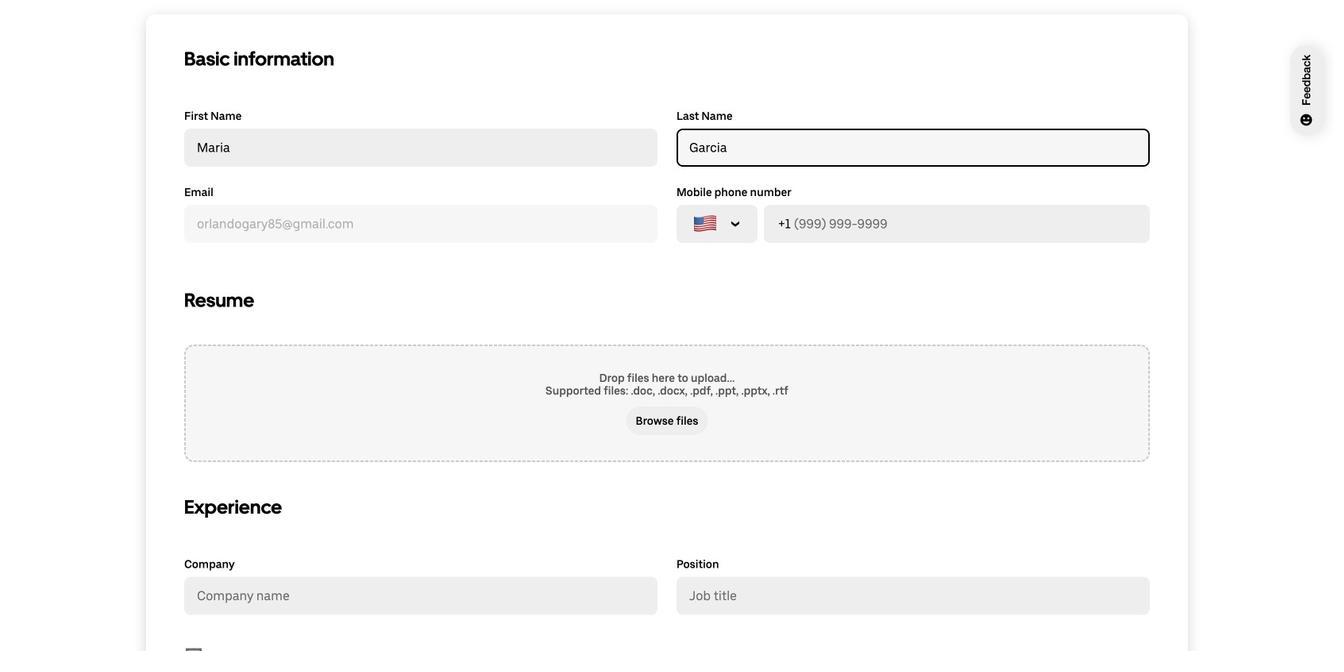 Task type: locate. For each thing, give the bounding box(es) containing it.
Company name text field
[[186, 579, 656, 614]]

Job title text field
[[679, 579, 1149, 614]]



Task type: describe. For each thing, give the bounding box(es) containing it.
E.g email@gmail.com text field
[[186, 207, 656, 242]]

Please enter a phone number without the country dial code. text field
[[791, 207, 1138, 242]]

Your first name text field
[[186, 130, 656, 165]]

Your last name text field
[[679, 130, 1149, 165]]



